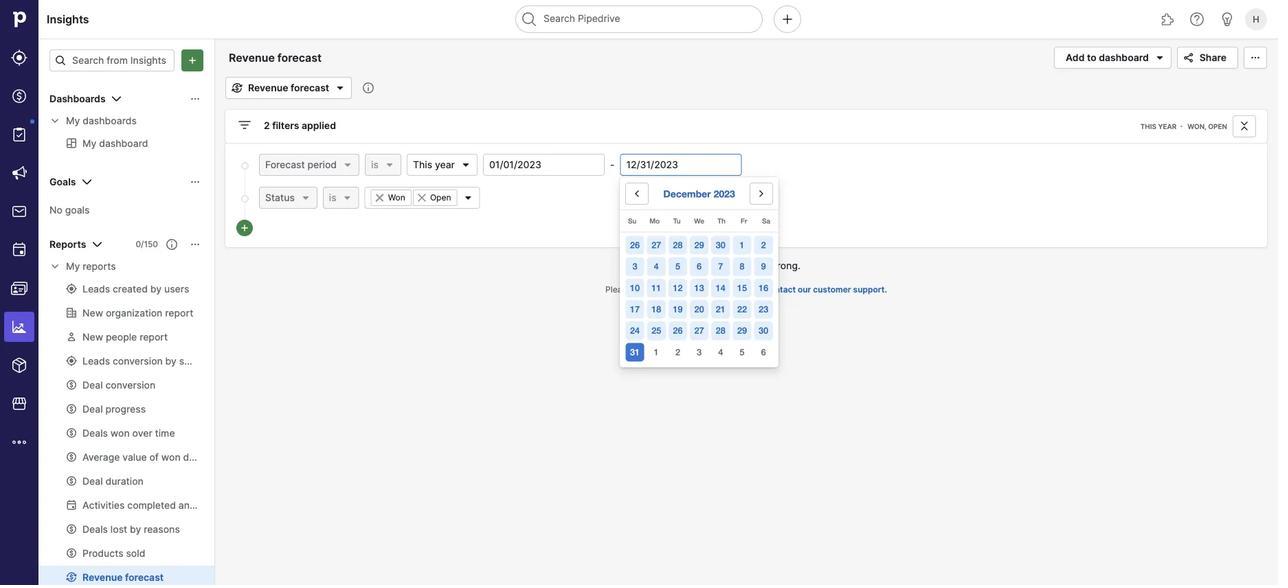 Task type: locate. For each thing, give the bounding box(es) containing it.
revenue forecast
[[248, 82, 329, 94]]

1 vertical spatial my
[[66, 261, 80, 273]]

day-26 option right day-25 option
[[669, 322, 687, 340]]

0 vertical spatial 26
[[630, 240, 640, 250]]

dashboards button
[[38, 88, 214, 110]]

2 left filters
[[264, 120, 270, 132]]

day-4 option
[[647, 257, 666, 276], [711, 343, 730, 362]]

home image
[[9, 9, 30, 30]]

month-2023-12 list box
[[624, 235, 774, 363]]

color secondary image for my dashboards
[[49, 115, 60, 126]]

is field
[[365, 154, 401, 176], [323, 187, 359, 209]]

contact our customer support. link
[[765, 285, 887, 295]]

3 down day-20 option
[[697, 347, 702, 358]]

0 horizontal spatial 5
[[675, 261, 680, 272]]

1 horizontal spatial day-26 option
[[669, 322, 687, 340]]

2 filters applied
[[264, 120, 336, 132]]

2 up 9
[[761, 240, 766, 250]]

day-28 option
[[669, 236, 687, 255], [711, 322, 730, 340]]

0 horizontal spatial year
[[435, 159, 455, 171]]

won, open
[[1188, 122, 1227, 131]]

0 vertical spatial 30
[[716, 240, 726, 250]]

0 horizontal spatial this year
[[413, 159, 455, 171]]

add
[[1066, 52, 1085, 64]]

2023
[[714, 188, 735, 200]]

22
[[737, 304, 747, 315]]

27 down day-20 option
[[694, 326, 704, 336]]

0 vertical spatial day-5 option
[[669, 257, 687, 276]]

open down this year popup button
[[430, 193, 451, 203]]

0 vertical spatial is
[[371, 159, 379, 171]]

0 vertical spatial day-3 option
[[626, 257, 644, 276]]

0 horizontal spatial this
[[413, 159, 432, 171]]

day-1 option right the day-31 'option'
[[647, 343, 666, 362]]

30 for the bottommost day-30 option
[[759, 326, 769, 336]]

0 vertical spatial 27
[[652, 240, 661, 250]]

26
[[630, 240, 640, 250], [673, 326, 683, 336]]

4 down day-21 option
[[718, 347, 723, 358]]

3 up 10
[[633, 261, 637, 272]]

0 vertical spatial this year
[[1141, 122, 1177, 131]]

sales inbox image
[[11, 203, 27, 220]]

17
[[630, 304, 640, 315]]

1 vertical spatial 29
[[737, 326, 747, 336]]

0 vertical spatial day-6 option
[[690, 257, 709, 276]]

info image
[[363, 82, 374, 93]]

is field up won
[[365, 154, 401, 176]]

day-28 option down "tu"
[[669, 236, 687, 255]]

is down period
[[329, 192, 337, 204]]

0 vertical spatial day-30 option
[[711, 236, 730, 255]]

sales assistant image
[[1219, 11, 1236, 27]]

0 vertical spatial reports
[[49, 239, 86, 251]]

open
[[1208, 122, 1227, 131], [430, 193, 451, 203]]

2 my from the top
[[66, 261, 80, 273]]

4
[[654, 261, 659, 272], [718, 347, 723, 358]]

customer
[[813, 285, 851, 295]]

-
[[610, 159, 615, 171]]

0 horizontal spatial 30
[[716, 240, 726, 250]]

0 horizontal spatial day-26 option
[[626, 236, 644, 255]]

0 vertical spatial day-1 option
[[733, 236, 752, 255]]

1 horizontal spatial year
[[1158, 122, 1177, 131]]

0 vertical spatial this
[[1141, 122, 1157, 131]]

day-3 option down day-20 option
[[690, 343, 709, 362]]

2
[[264, 120, 270, 132], [761, 240, 766, 250], [675, 347, 680, 358]]

0 horizontal spatial 6
[[697, 261, 702, 272]]

2 horizontal spatial 2
[[761, 240, 766, 250]]

28 down day-21 option
[[716, 326, 726, 336]]

0 vertical spatial my
[[66, 115, 80, 127]]

our
[[798, 285, 811, 295]]

Forecast period field
[[259, 154, 359, 176]]

1 vertical spatial year
[[435, 159, 455, 171]]

31
[[630, 347, 640, 358]]

29 down day-22 option
[[737, 326, 747, 336]]

day-4 option up 11
[[647, 257, 666, 276]]

year inside popup button
[[435, 159, 455, 171]]

30
[[716, 240, 726, 250], [759, 326, 769, 336]]

day-5 option down day-22 option
[[733, 343, 752, 362]]

day-30 option up something
[[711, 236, 730, 255]]

6
[[697, 261, 702, 272], [761, 347, 766, 358]]

1 vertical spatial color secondary image
[[49, 261, 60, 272]]

24
[[630, 326, 640, 336]]

day-27 option
[[647, 236, 666, 255], [690, 322, 709, 340]]

th
[[718, 217, 726, 225]]

day-27 option down day-20 option
[[690, 322, 709, 340]]

2 vertical spatial 2
[[675, 347, 680, 358]]

day-10 option
[[626, 279, 644, 298]]

28 down "tu"
[[673, 240, 683, 250]]

color secondary image
[[49, 115, 60, 126], [49, 261, 60, 272]]

5 for day-5 "option" to the right
[[740, 347, 745, 358]]

day-2 option
[[754, 236, 773, 255], [669, 343, 687, 362]]

mm/dd/yyyy text field left -
[[483, 154, 605, 176]]

is field for status
[[323, 187, 359, 209]]

1 horizontal spatial 27
[[694, 326, 704, 336]]

27
[[652, 240, 661, 250], [694, 326, 704, 336]]

su
[[628, 217, 637, 225]]

Status field
[[259, 187, 317, 209]]

1 for the rightmost day-1 option
[[740, 240, 745, 250]]

goals button
[[38, 171, 214, 193]]

reports
[[49, 239, 86, 251], [83, 261, 116, 273]]

day-30 option down day-23 option
[[754, 322, 773, 340]]

1 for the left day-1 option
[[654, 347, 659, 358]]

day-2 option down day-19 option
[[669, 343, 687, 362]]

0 vertical spatial 4
[[654, 261, 659, 272]]

dashboards
[[49, 93, 106, 105], [83, 115, 137, 127]]

1 vertical spatial day-2 option
[[669, 343, 687, 362]]

26 for day-26 option to the right
[[673, 326, 683, 336]]

dashboard
[[1099, 52, 1149, 64]]

1 horizontal spatial 4
[[718, 347, 723, 358]]

1 vertical spatial 5
[[740, 347, 745, 358]]

day-4 option down day-21 option
[[711, 343, 730, 362]]

12
[[673, 283, 683, 293]]

1 horizontal spatial day-1 option
[[733, 236, 752, 255]]

0 horizontal spatial 28
[[673, 240, 683, 250]]

day-29 option
[[690, 236, 709, 255], [733, 322, 752, 340]]

0 horizontal spatial is
[[329, 192, 337, 204]]

my right color undefined image
[[66, 115, 80, 127]]

day-6 option
[[690, 257, 709, 276], [754, 343, 773, 362]]

is right period
[[371, 159, 379, 171]]

4 up 11
[[654, 261, 659, 272]]

0 vertical spatial dashboards
[[49, 93, 106, 105]]

color primary image inside add to dashboard button
[[1152, 49, 1168, 66]]

my down no goals
[[66, 261, 80, 273]]

0 vertical spatial color secondary image
[[49, 115, 60, 126]]

2 color secondary image from the top
[[49, 261, 60, 272]]

day-30 option
[[711, 236, 730, 255], [754, 322, 773, 340]]

1
[[740, 240, 745, 250], [654, 347, 659, 358]]

color primary image
[[229, 82, 245, 93], [108, 91, 125, 107], [190, 93, 201, 104], [236, 117, 253, 133], [460, 159, 471, 170], [342, 192, 353, 203], [463, 192, 474, 203]]

add to dashboard button
[[1054, 47, 1172, 69]]

contacts image
[[11, 280, 27, 297]]

1 color secondary image from the top
[[49, 115, 60, 126]]

1 horizontal spatial color primary inverted image
[[239, 223, 250, 234]]

day-14 option
[[711, 279, 730, 298]]

0 vertical spatial day-28 option
[[669, 236, 687, 255]]

26 down day-19 option
[[673, 326, 683, 336]]

campaigns image
[[11, 165, 27, 181]]

None field
[[365, 187, 480, 209]]

day-27 option down mo at top
[[647, 236, 666, 255]]

color secondary image left my reports
[[49, 261, 60, 272]]

1 vertical spatial day-5 option
[[733, 343, 752, 362]]

30 up something
[[716, 240, 726, 250]]

1 vertical spatial this year
[[413, 159, 455, 171]]

1 my from the top
[[66, 115, 80, 127]]

day-26 option
[[626, 236, 644, 255], [669, 322, 687, 340]]

8
[[740, 261, 745, 272]]

is field down period
[[323, 187, 359, 209]]

please
[[606, 285, 631, 295]]

0 vertical spatial 6
[[697, 261, 702, 272]]

day-23 option
[[754, 300, 773, 319]]

29 down 'we'
[[694, 240, 704, 250]]

color primary image
[[1152, 49, 1168, 66], [1181, 52, 1197, 63], [1247, 52, 1264, 63], [55, 55, 66, 66], [332, 80, 349, 96], [1236, 121, 1253, 132], [342, 159, 353, 170], [384, 159, 395, 170], [79, 174, 95, 190], [190, 177, 201, 188], [629, 188, 645, 199], [753, 188, 770, 199], [300, 192, 311, 203], [374, 192, 385, 203], [416, 192, 427, 203], [89, 236, 105, 253], [166, 239, 177, 250], [190, 239, 201, 250]]

this year
[[1141, 122, 1177, 131], [413, 159, 455, 171]]

is
[[371, 159, 379, 171], [329, 192, 337, 204]]

23
[[759, 304, 769, 315]]

Search Pipedrive field
[[515, 5, 763, 33]]

day-29 option down day-22 option
[[733, 322, 752, 340]]

27 down mo at top
[[652, 240, 661, 250]]

support.
[[853, 285, 887, 295]]

1 up "something went wrong."
[[740, 240, 745, 250]]

year
[[1158, 122, 1177, 131], [435, 159, 455, 171]]

day-28 option down day-21 option
[[711, 322, 730, 340]]

day-6 option down day-23 option
[[754, 343, 773, 362]]

day-1 option up "something went wrong."
[[733, 236, 752, 255]]

day-6 option up the 13 at the right
[[690, 257, 709, 276]]

color primary image inside the 'revenue forecast' button
[[229, 82, 245, 93]]

color primary image inside this year popup button
[[460, 159, 471, 170]]

color primary image inside the 'revenue forecast' button
[[332, 80, 349, 96]]

day-3 option up 10
[[626, 257, 644, 276]]

11
[[652, 283, 661, 293]]

1 horizontal spatial day-30 option
[[754, 322, 773, 340]]

0 vertical spatial 29
[[694, 240, 704, 250]]

reports down no goals
[[83, 261, 116, 273]]

sa
[[762, 217, 770, 225]]

persists,
[[730, 285, 763, 295]]

3
[[633, 261, 637, 272], [697, 347, 702, 358]]

1 vertical spatial 3
[[697, 347, 702, 358]]

day-3 option
[[626, 257, 644, 276], [690, 343, 709, 362]]

20
[[694, 304, 704, 315]]

share
[[1200, 52, 1227, 64]]

1 horizontal spatial day-27 option
[[690, 322, 709, 340]]

1 horizontal spatial 29
[[737, 326, 747, 336]]

day-21 option
[[711, 300, 730, 319]]

28
[[673, 240, 683, 250], [716, 326, 726, 336]]

30 down day-23 option
[[759, 326, 769, 336]]

revenue forecast button
[[225, 77, 352, 99]]

mm/dd/yyyy text field up december on the right
[[620, 154, 742, 176]]

this year button
[[407, 154, 478, 176]]

0 vertical spatial goals
[[49, 176, 76, 188]]

5
[[675, 261, 680, 272], [740, 347, 745, 358]]

this
[[1141, 122, 1157, 131], [413, 159, 432, 171]]

1 vertical spatial day-29 option
[[733, 322, 752, 340]]

0 horizontal spatial 27
[[652, 240, 661, 250]]

0 vertical spatial 1
[[740, 240, 745, 250]]

day-15 option
[[733, 279, 752, 298]]

reports up my reports
[[49, 239, 86, 251]]

something
[[692, 260, 741, 271]]

day-9 option
[[754, 257, 773, 276]]

1 vertical spatial 30
[[759, 326, 769, 336]]

problem
[[695, 285, 727, 295]]

won
[[388, 193, 405, 203]]

1 vertical spatial this
[[413, 159, 432, 171]]

6 left 7
[[697, 261, 702, 272]]

dashboards up the my dashboards
[[49, 93, 106, 105]]

1 horizontal spatial 26
[[673, 326, 683, 336]]

color primary image inside status field
[[300, 192, 311, 203]]

0 horizontal spatial color primary inverted image
[[184, 55, 201, 66]]

1 vertical spatial day-6 option
[[754, 343, 773, 362]]

1 vertical spatial is
[[329, 192, 337, 204]]

1 vertical spatial reports
[[83, 261, 116, 273]]

0 horizontal spatial 2
[[264, 120, 270, 132]]

5 down day-22 option
[[740, 347, 745, 358]]

1 vertical spatial day-28 option
[[711, 322, 730, 340]]

1 vertical spatial day-3 option
[[690, 343, 709, 362]]

period
[[308, 159, 337, 171]]

my
[[66, 115, 80, 127], [66, 261, 80, 273]]

0 vertical spatial day-2 option
[[754, 236, 773, 255]]

0 horizontal spatial open
[[430, 193, 451, 203]]

day-31 option
[[626, 343, 644, 362]]

1 vertical spatial day-26 option
[[669, 322, 687, 340]]

day-29 option down 'we'
[[690, 236, 709, 255]]

1 horizontal spatial day-4 option
[[711, 343, 730, 362]]

9
[[761, 261, 766, 272]]

1 vertical spatial is field
[[323, 187, 359, 209]]

color primary inverted image
[[184, 55, 201, 66], [239, 223, 250, 234]]

goals
[[49, 176, 76, 188], [65, 204, 90, 216]]

0 vertical spatial open
[[1208, 122, 1227, 131]]

MM/DD/YYYY text field
[[483, 154, 605, 176], [620, 154, 742, 176]]

1 horizontal spatial this
[[1141, 122, 1157, 131]]

again.
[[647, 285, 670, 295]]

1 horizontal spatial 1
[[740, 240, 745, 250]]

6 down day-23 option
[[761, 347, 766, 358]]

day-2 option up 9
[[754, 236, 773, 255]]

0 vertical spatial 3
[[633, 261, 637, 272]]

1 horizontal spatial 2
[[675, 347, 680, 358]]

26 down su
[[630, 240, 640, 250]]

dashboards down dashboards button
[[83, 115, 137, 127]]

this inside this year popup button
[[413, 159, 432, 171]]

1 vertical spatial 1
[[654, 347, 659, 358]]

menu
[[0, 0, 38, 586]]

1 vertical spatial 2
[[761, 240, 766, 250]]

1 horizontal spatial day-28 option
[[711, 322, 730, 340]]

menu item
[[0, 308, 38, 346]]

1 vertical spatial 27
[[694, 326, 704, 336]]

day-5 option up 12
[[669, 257, 687, 276]]

2 mm/dd/yyyy text field from the left
[[620, 154, 742, 176]]

activities image
[[11, 242, 27, 258]]

0 horizontal spatial 1
[[654, 347, 659, 358]]

0 horizontal spatial is field
[[323, 187, 359, 209]]

2 down day-19 option
[[675, 347, 680, 358]]

goals right no
[[65, 204, 90, 216]]

1 down day-25 option
[[654, 347, 659, 358]]

29
[[694, 240, 704, 250], [737, 326, 747, 336]]

day-1 option
[[733, 236, 752, 255], [647, 343, 666, 362]]

0 vertical spatial day-27 option
[[647, 236, 666, 255]]

goals up no
[[49, 176, 76, 188]]

is for status
[[329, 192, 337, 204]]

open right won, at the right
[[1208, 122, 1227, 131]]

day-26 option down su
[[626, 236, 644, 255]]

0 vertical spatial 28
[[673, 240, 683, 250]]

contact
[[765, 285, 796, 295]]

1 vertical spatial dashboards
[[83, 115, 137, 127]]

1 horizontal spatial is
[[371, 159, 379, 171]]

day-11 option
[[647, 279, 666, 298]]

day-5 option
[[669, 257, 687, 276], [733, 343, 752, 362]]

0 vertical spatial 5
[[675, 261, 680, 272]]

19
[[673, 304, 683, 315]]

color secondary image right color undefined image
[[49, 115, 60, 126]]

revenue
[[248, 82, 288, 94]]

won,
[[1188, 122, 1207, 131]]

5 up 12
[[675, 261, 680, 272]]



Task type: describe. For each thing, give the bounding box(es) containing it.
deals image
[[11, 88, 27, 104]]

0 horizontal spatial day-28 option
[[669, 236, 687, 255]]

leads image
[[11, 49, 27, 66]]

quick add image
[[779, 11, 796, 27]]

marketplace image
[[11, 396, 27, 412]]

21
[[716, 304, 726, 315]]

14
[[716, 283, 726, 293]]

18
[[652, 304, 661, 315]]

1 vertical spatial day-4 option
[[711, 343, 730, 362]]

status
[[265, 192, 295, 204]]

forecast
[[265, 159, 305, 171]]

0/150
[[136, 240, 158, 249]]

my for my reports
[[66, 261, 80, 273]]

this year inside popup button
[[413, 159, 455, 171]]

is for forecast period
[[371, 159, 379, 171]]

no
[[49, 204, 62, 216]]

0 horizontal spatial day-1 option
[[647, 343, 666, 362]]

none field containing won
[[365, 187, 480, 209]]

25
[[652, 326, 661, 336]]

day-22 option
[[733, 300, 752, 319]]

day-12 option
[[669, 279, 687, 298]]

1 mm/dd/yyyy text field from the left
[[483, 154, 605, 176]]

0 horizontal spatial 4
[[654, 261, 659, 272]]

0 horizontal spatial day-6 option
[[690, 257, 709, 276]]

5 for the left day-5 "option"
[[675, 261, 680, 272]]

10
[[630, 283, 640, 293]]

1 horizontal spatial day-2 option
[[754, 236, 773, 255]]

day-17 option
[[626, 300, 644, 319]]

2 for leftmost day-2 option
[[675, 347, 680, 358]]

day-7 option
[[711, 257, 730, 276]]

16
[[759, 283, 769, 293]]

went
[[744, 260, 767, 271]]

tu
[[673, 217, 681, 225]]

to
[[1087, 52, 1097, 64]]

0 horizontal spatial day-30 option
[[711, 236, 730, 255]]

0 vertical spatial day-29 option
[[690, 236, 709, 255]]

forecast
[[291, 82, 329, 94]]

dashboards inside button
[[49, 93, 106, 105]]

1 horizontal spatial 3
[[697, 347, 702, 358]]

try
[[634, 285, 645, 295]]

13
[[694, 283, 704, 293]]

day-8 option
[[733, 257, 752, 276]]

1 horizontal spatial day-6 option
[[754, 343, 773, 362]]

december 2023
[[663, 188, 735, 200]]

7
[[718, 261, 723, 272]]

2 for right day-2 option
[[761, 240, 766, 250]]

we
[[694, 217, 704, 225]]

more image
[[11, 434, 27, 451]]

1 vertical spatial goals
[[65, 204, 90, 216]]

This year field
[[407, 154, 478, 176]]

1 horizontal spatial this year
[[1141, 122, 1177, 131]]

1 vertical spatial open
[[430, 193, 451, 203]]

0 horizontal spatial day-5 option
[[669, 257, 687, 276]]

0 vertical spatial year
[[1158, 122, 1177, 131]]

my for my dashboards
[[66, 115, 80, 127]]

my dashboards
[[66, 115, 137, 127]]

insights
[[47, 12, 89, 26]]

1 horizontal spatial day-29 option
[[733, 322, 752, 340]]

day-16 option
[[754, 279, 773, 298]]

h
[[1253, 14, 1260, 24]]

0 horizontal spatial day-4 option
[[647, 257, 666, 276]]

1 horizontal spatial 6
[[761, 347, 766, 358]]

1 vertical spatial day-27 option
[[690, 322, 709, 340]]

my reports
[[66, 261, 116, 273]]

1 horizontal spatial 28
[[716, 326, 726, 336]]

applied
[[302, 120, 336, 132]]

1 horizontal spatial open
[[1208, 122, 1227, 131]]

day-19 option
[[669, 300, 687, 319]]

color undefined image
[[11, 126, 27, 143]]

0 horizontal spatial day-2 option
[[669, 343, 687, 362]]

day-25 option
[[647, 322, 666, 340]]

1 horizontal spatial day-5 option
[[733, 343, 752, 362]]

no goals
[[49, 204, 90, 216]]

color primary image inside share button
[[1181, 52, 1197, 63]]

mo
[[650, 217, 660, 225]]

1 vertical spatial day-30 option
[[754, 322, 773, 340]]

1 vertical spatial color primary inverted image
[[239, 223, 250, 234]]

if
[[673, 285, 678, 295]]

0 horizontal spatial day-27 option
[[647, 236, 666, 255]]

2 for 2 filters applied
[[264, 120, 270, 132]]

29 for the right day-29 option
[[737, 326, 747, 336]]

the
[[680, 285, 693, 295]]

products image
[[11, 357, 27, 374]]

quick help image
[[1189, 11, 1205, 27]]

share button
[[1177, 47, 1238, 69]]

forecast period
[[265, 159, 337, 171]]

insights image
[[11, 319, 27, 335]]

day-18 option
[[647, 300, 666, 319]]

26 for the top day-26 option
[[630, 240, 640, 250]]

Search from Insights text field
[[49, 49, 175, 71]]

0 vertical spatial color primary inverted image
[[184, 55, 201, 66]]

add to dashboard
[[1066, 52, 1149, 64]]

15
[[737, 283, 747, 293]]

h button
[[1243, 5, 1270, 33]]

1 vertical spatial 4
[[718, 347, 723, 358]]

30 for day-30 option to the left
[[716, 240, 726, 250]]

color secondary image for my reports
[[49, 261, 60, 272]]

0 horizontal spatial 3
[[633, 261, 637, 272]]

day-13 option
[[690, 279, 709, 298]]

day-24 option
[[626, 322, 644, 340]]

something went wrong.
[[692, 260, 801, 271]]

29 for topmost day-29 option
[[694, 240, 704, 250]]

Revenue forecast field
[[225, 49, 342, 67]]

is field for forecast period
[[365, 154, 401, 176]]

december
[[663, 188, 711, 200]]

filters
[[272, 120, 299, 132]]

goals inside button
[[49, 176, 76, 188]]

wrong.
[[769, 260, 801, 271]]

day-20 option
[[690, 300, 709, 319]]

0 vertical spatial day-26 option
[[626, 236, 644, 255]]

please try again. if the problem persists, contact our customer support.
[[606, 285, 887, 295]]

fr
[[741, 217, 747, 225]]

0 horizontal spatial day-3 option
[[626, 257, 644, 276]]

color primary image inside forecast period field
[[342, 159, 353, 170]]



Task type: vqa. For each thing, say whether or not it's contained in the screenshot.


